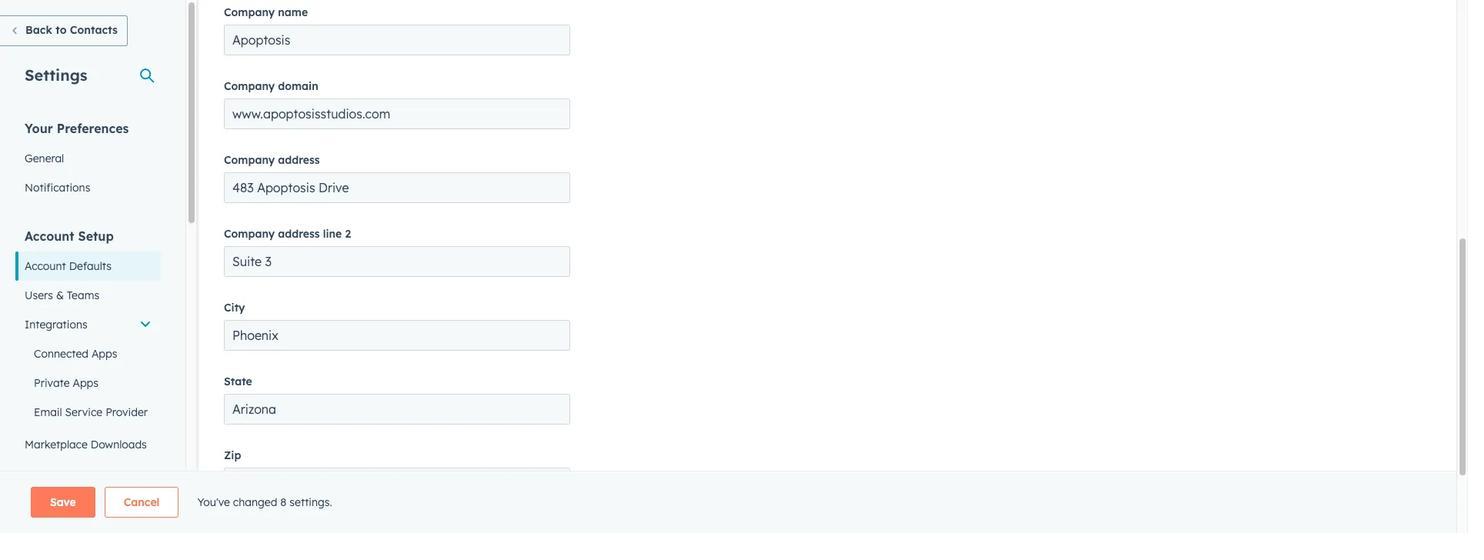 Task type: vqa. For each thing, say whether or not it's contained in the screenshot.
The Private Apps
yes



Task type: describe. For each thing, give the bounding box(es) containing it.
Company address text field
[[224, 172, 570, 203]]

apps for connected apps
[[92, 347, 117, 361]]

address for company address line 2
[[278, 227, 320, 241]]

name
[[278, 5, 308, 19]]

preferences
[[57, 121, 129, 136]]

company for company domain
[[224, 79, 275, 93]]

back
[[25, 23, 52, 37]]

settings.
[[290, 496, 332, 510]]

marketplace
[[25, 438, 88, 452]]

account setup
[[25, 229, 114, 244]]

back to contacts link
[[0, 15, 128, 46]]

apps for private apps
[[73, 376, 99, 390]]

company for company address line 2
[[224, 227, 275, 241]]

defaults
[[69, 259, 112, 273]]

state
[[224, 375, 252, 389]]

address for company address
[[278, 153, 320, 167]]

cancel button
[[105, 487, 179, 518]]

your preferences element
[[15, 120, 161, 202]]

company for company name
[[224, 5, 275, 19]]

line
[[323, 227, 342, 241]]

Company name text field
[[224, 25, 570, 55]]

2
[[345, 227, 351, 241]]

email service provider link
[[15, 398, 161, 427]]

marketplace downloads
[[25, 438, 147, 452]]

your preferences
[[25, 121, 129, 136]]

zip
[[224, 449, 241, 463]]

State text field
[[224, 394, 570, 425]]

company for company address
[[224, 153, 275, 167]]

teams
[[67, 289, 99, 302]]

account setup element
[[15, 228, 161, 533]]

private
[[34, 376, 70, 390]]

back to contacts
[[25, 23, 118, 37]]

company name
[[224, 5, 308, 19]]

account defaults
[[25, 259, 112, 273]]

general link
[[15, 144, 161, 173]]

you've changed 8 settings.
[[197, 496, 332, 510]]

integrations
[[25, 318, 88, 332]]

&
[[56, 289, 64, 302]]

your
[[25, 121, 53, 136]]

account defaults link
[[15, 252, 161, 281]]

downloads
[[91, 438, 147, 452]]



Task type: locate. For each thing, give the bounding box(es) containing it.
contacts
[[70, 23, 118, 37]]

users
[[25, 289, 53, 302]]

users & teams
[[25, 289, 99, 302]]

save
[[50, 496, 76, 510]]

1 account from the top
[[25, 229, 74, 244]]

0 vertical spatial account
[[25, 229, 74, 244]]

tracking
[[25, 467, 68, 481]]

company address line 2
[[224, 227, 351, 241]]

0 vertical spatial apps
[[92, 347, 117, 361]]

email
[[34, 406, 62, 419]]

account up the account defaults
[[25, 229, 74, 244]]

setup
[[78, 229, 114, 244]]

8
[[280, 496, 287, 510]]

cancel
[[124, 496, 160, 510]]

connected apps
[[34, 347, 117, 361]]

2 company from the top
[[224, 79, 275, 93]]

settings
[[25, 65, 87, 85]]

code
[[71, 467, 97, 481]]

save button
[[31, 487, 95, 518]]

1 vertical spatial apps
[[73, 376, 99, 390]]

marketplace downloads link
[[15, 430, 161, 460]]

apps
[[92, 347, 117, 361], [73, 376, 99, 390]]

apps down integrations button
[[92, 347, 117, 361]]

3 company from the top
[[224, 153, 275, 167]]

private apps link
[[15, 369, 161, 398]]

users & teams link
[[15, 281, 161, 310]]

address
[[278, 153, 320, 167], [278, 227, 320, 241]]

4 company from the top
[[224, 227, 275, 241]]

account
[[25, 229, 74, 244], [25, 259, 66, 273]]

changed
[[233, 496, 277, 510]]

1 vertical spatial account
[[25, 259, 66, 273]]

account for account defaults
[[25, 259, 66, 273]]

account up users
[[25, 259, 66, 273]]

notifications link
[[15, 173, 161, 202]]

service
[[65, 406, 103, 419]]

private apps
[[34, 376, 99, 390]]

company address
[[224, 153, 320, 167]]

general
[[25, 152, 64, 165]]

company domain
[[224, 79, 318, 93]]

1 vertical spatial address
[[278, 227, 320, 241]]

tracking code
[[25, 467, 97, 481]]

1 company from the top
[[224, 5, 275, 19]]

tracking code link
[[15, 460, 161, 489]]

connected apps link
[[15, 339, 161, 369]]

account for account setup
[[25, 229, 74, 244]]

address down domain
[[278, 153, 320, 167]]

notifications
[[25, 181, 90, 195]]

City text field
[[224, 320, 570, 351]]

apps up service
[[73, 376, 99, 390]]

Company domain text field
[[224, 99, 570, 129]]

2 address from the top
[[278, 227, 320, 241]]

1 address from the top
[[278, 153, 320, 167]]

city
[[224, 301, 245, 315]]

company
[[224, 5, 275, 19], [224, 79, 275, 93], [224, 153, 275, 167], [224, 227, 275, 241]]

2 account from the top
[[25, 259, 66, 273]]

0 vertical spatial address
[[278, 153, 320, 167]]

Zip text field
[[224, 468, 570, 499]]

email service provider
[[34, 406, 148, 419]]

connected
[[34, 347, 89, 361]]

address left line
[[278, 227, 320, 241]]

Company address line 2 text field
[[224, 246, 570, 277]]

you've
[[197, 496, 230, 510]]

provider
[[106, 406, 148, 419]]

domain
[[278, 79, 318, 93]]

integrations button
[[15, 310, 161, 339]]

to
[[56, 23, 67, 37]]



